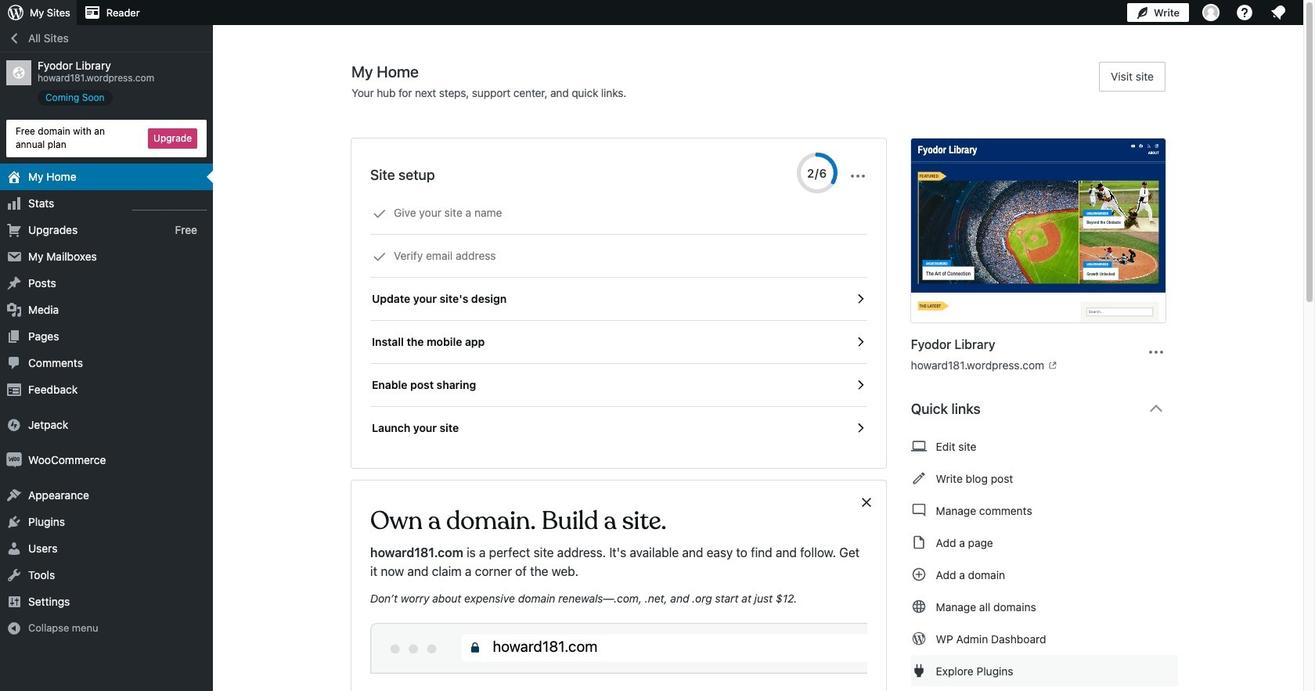Task type: describe. For each thing, give the bounding box(es) containing it.
dismiss domain name promotion image
[[860, 493, 874, 512]]

2 task enabled image from the top
[[853, 378, 868, 392]]

1 img image from the top
[[6, 417, 22, 433]]

launchpad checklist element
[[370, 192, 868, 450]]



Task type: locate. For each thing, give the bounding box(es) containing it.
edit image
[[911, 469, 927, 488]]

laptop image
[[911, 437, 927, 456]]

1 task enabled image from the top
[[853, 292, 868, 306]]

0 vertical spatial task enabled image
[[853, 335, 868, 349]]

2 task enabled image from the top
[[853, 421, 868, 435]]

my profile image
[[1203, 4, 1220, 21]]

img image
[[6, 417, 22, 433], [6, 452, 22, 468]]

0 vertical spatial task enabled image
[[853, 292, 868, 306]]

highest hourly views 0 image
[[132, 200, 207, 210]]

task complete image
[[373, 207, 387, 221]]

1 vertical spatial task enabled image
[[853, 378, 868, 392]]

mode_comment image
[[911, 501, 927, 520]]

1 task enabled image from the top
[[853, 335, 868, 349]]

manage your notifications image
[[1270, 3, 1288, 22]]

insert_drive_file image
[[911, 533, 927, 552]]

1 vertical spatial img image
[[6, 452, 22, 468]]

help image
[[1236, 3, 1255, 22]]

more options for site fyodor library image
[[1147, 343, 1166, 361]]

1 vertical spatial task enabled image
[[853, 421, 868, 435]]

2 img image from the top
[[6, 452, 22, 468]]

dismiss settings image
[[849, 167, 868, 186]]

task enabled image
[[853, 335, 868, 349], [853, 421, 868, 435]]

task enabled image
[[853, 292, 868, 306], [853, 378, 868, 392]]

progress bar
[[797, 153, 838, 193]]

main content
[[352, 62, 1179, 692]]

0 vertical spatial img image
[[6, 417, 22, 433]]



Task type: vqa. For each thing, say whether or not it's contained in the screenshot.
. associated with club
no



